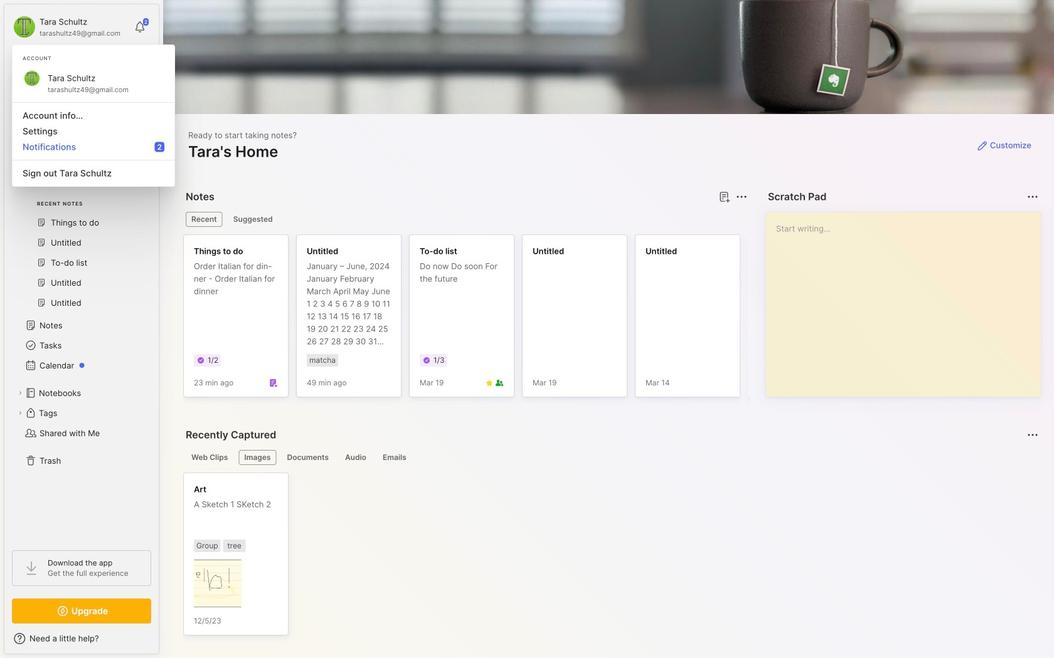 Task type: describe. For each thing, give the bounding box(es) containing it.
WHAT'S NEW field
[[4, 629, 159, 649]]

expand notebooks image
[[16, 390, 24, 397]]

2 tab list from the top
[[186, 450, 1036, 466]]

thumbnail image
[[194, 560, 242, 608]]

main element
[[0, 0, 163, 659]]

Start writing… text field
[[776, 213, 1040, 387]]

1 tab list from the top
[[186, 212, 745, 227]]



Task type: locate. For each thing, give the bounding box(es) containing it.
expand tags image
[[16, 410, 24, 417]]

tab list
[[186, 212, 745, 227], [186, 450, 1036, 466]]

tree inside "main" element
[[4, 122, 159, 540]]

Account field
[[12, 14, 120, 40]]

row group
[[183, 235, 1054, 405]]

tab
[[186, 212, 223, 227], [228, 212, 278, 227], [186, 450, 234, 466], [239, 450, 276, 466], [281, 450, 334, 466], [339, 450, 372, 466], [377, 450, 412, 466]]

none search field inside "main" element
[[35, 62, 135, 77]]

more actions image
[[734, 189, 749, 205], [1025, 189, 1040, 205], [1025, 428, 1040, 443]]

More actions field
[[733, 188, 750, 206], [1024, 188, 1041, 206], [1024, 427, 1041, 444]]

dropdown list menu
[[13, 97, 174, 181]]

1 vertical spatial tab list
[[186, 450, 1036, 466]]

Search text field
[[35, 64, 135, 76]]

group inside tree
[[12, 170, 151, 321]]

None search field
[[35, 62, 135, 77]]

tree
[[4, 122, 159, 540]]

group
[[12, 170, 151, 321]]

click to collapse image
[[158, 636, 168, 651]]

0 vertical spatial tab list
[[186, 212, 745, 227]]



Task type: vqa. For each thing, say whether or not it's contained in the screenshot.
"tree"
yes



